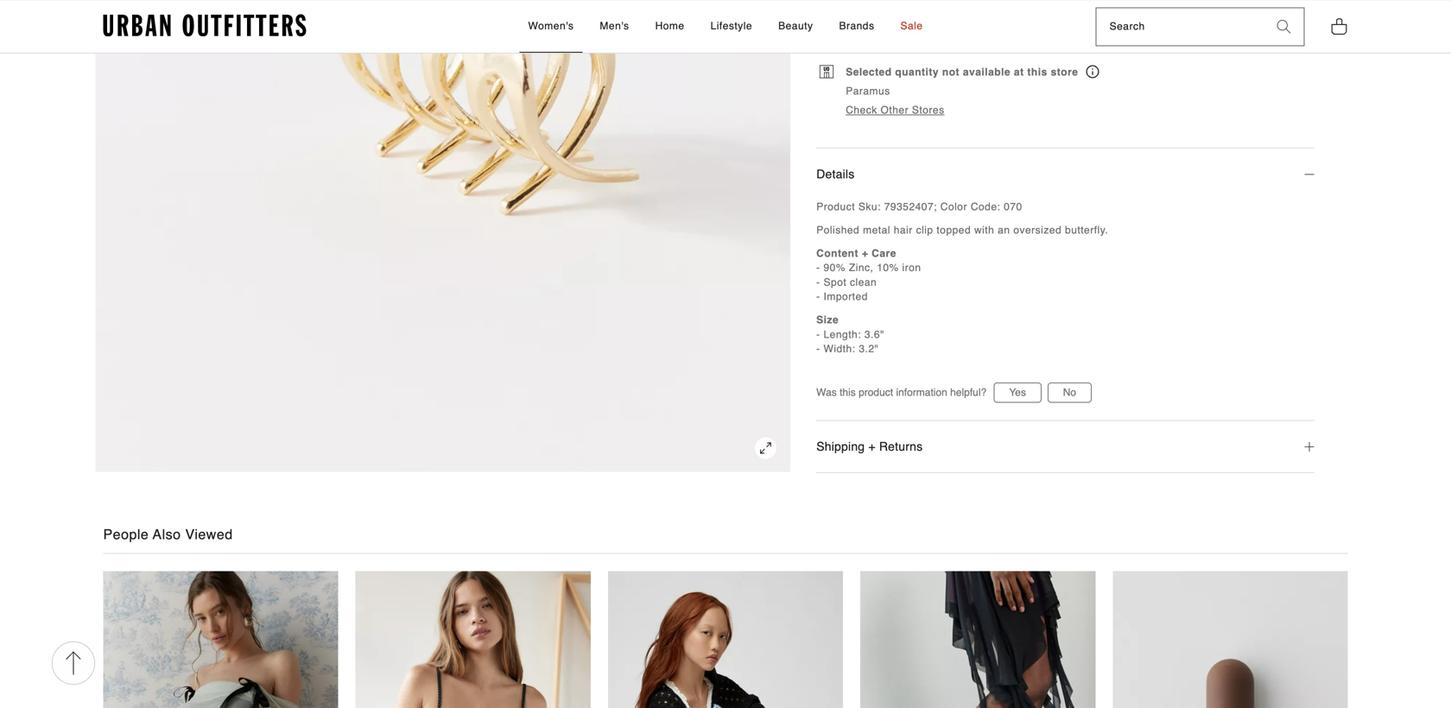 Task type: describe. For each thing, give the bounding box(es) containing it.
lifestyle
[[711, 20, 753, 32]]

to
[[979, 34, 988, 47]]

polished metal hair clip topped with an oversized butterfly.
[[817, 224, 1109, 236]]

content
[[817, 247, 859, 260]]

no
[[1063, 387, 1077, 399]]

women's
[[528, 20, 574, 32]]

fri,
[[900, 34, 916, 47]]

+ for content
[[862, 247, 869, 260]]

free
[[846, 16, 870, 28]]

check other stores button
[[846, 103, 945, 118]]

by
[[885, 34, 896, 47]]

shipping inside dropdown button
[[817, 440, 865, 454]]

uo lace mule heel image
[[861, 571, 1096, 708]]

product
[[859, 387, 893, 399]]

main navigation element
[[373, 1, 1079, 52]]

paramus
[[846, 85, 890, 97]]

07430
[[991, 34, 1022, 47]]

more shipping options button
[[1030, 34, 1145, 48]]

over
[[924, 16, 949, 28]]

12
[[963, 34, 975, 47]]

was this product information helpful?
[[817, 387, 987, 399]]

stores
[[912, 104, 945, 116]]

shipping + returns button
[[817, 421, 1315, 473]]

79352407;
[[884, 201, 937, 213]]

1 horizontal spatial this
[[1028, 66, 1048, 78]]

store pickup image
[[1086, 65, 1099, 78]]

at
[[1014, 66, 1024, 78]]

imported
[[824, 291, 868, 303]]

brands link
[[831, 1, 883, 52]]

arrives
[[846, 34, 881, 47]]

iron
[[902, 262, 921, 274]]

quantity
[[895, 66, 939, 78]]

size - length: 3.6" - width: 3.2"
[[817, 314, 885, 355]]

code:
[[971, 201, 1001, 213]]

1 horizontal spatial shipping
[[873, 16, 921, 28]]

2 - from the top
[[817, 276, 820, 289]]

0 horizontal spatial this
[[840, 387, 856, 399]]

selected
[[846, 66, 892, 78]]

also
[[153, 527, 181, 543]]

selected quantity not available at this store
[[846, 66, 1082, 78]]

$75
[[953, 16, 971, 28]]

kimchi blue allison mesh cold-shoulder mini dress image
[[103, 571, 338, 708]]

details
[[817, 167, 855, 181]]

helpful?
[[950, 387, 987, 399]]

hair
[[894, 224, 913, 236]]

width:
[[824, 343, 856, 355]]

content + care - 90% zinc, 10% iron - spot clean - imported
[[817, 247, 921, 303]]

was
[[817, 387, 837, 399]]

90%
[[824, 262, 846, 274]]

5 - from the top
[[817, 343, 820, 355]]

people also viewed
[[103, 527, 233, 543]]

yes button
[[994, 383, 1042, 403]]

metal
[[863, 224, 891, 236]]

4 - from the top
[[817, 329, 820, 341]]

3.6"
[[865, 329, 885, 341]]

an
[[998, 224, 1010, 236]]

other
[[881, 104, 909, 116]]

care
[[872, 247, 897, 260]]

charley metal butterfly claw clip #2 image
[[96, 0, 791, 472]]

uo exclusive mini bullet image
[[1113, 571, 1348, 708]]

product sku: 79352407; color code: 070
[[817, 201, 1023, 213]]

+ for shipping
[[869, 440, 876, 454]]



Task type: locate. For each thing, give the bounding box(es) containing it.
+
[[862, 247, 869, 260], [869, 440, 876, 454]]

size
[[817, 314, 839, 326]]

0 vertical spatial this
[[1028, 66, 1048, 78]]

men's
[[600, 20, 629, 32]]

not
[[942, 66, 960, 78]]

clean
[[850, 276, 877, 289]]

+ left returns
[[869, 440, 876, 454]]

january
[[920, 34, 960, 47]]

this right was
[[840, 387, 856, 399]]

returns
[[879, 440, 923, 454]]

+ inside content + care - 90% zinc, 10% iron - spot clean - imported
[[862, 247, 869, 260]]

sale
[[901, 20, 923, 32]]

-
[[817, 262, 820, 274], [817, 276, 820, 289], [817, 291, 820, 303], [817, 329, 820, 341], [817, 343, 820, 355]]

Search text field
[[1097, 8, 1264, 45]]

store
[[1051, 66, 1079, 78]]

zoom in image
[[755, 437, 777, 459]]

length:
[[824, 329, 861, 341]]

0 horizontal spatial shipping
[[817, 440, 865, 454]]

store pickup image
[[820, 65, 834, 78], [820, 65, 834, 78]]

available
[[963, 66, 1011, 78]]

beauty
[[778, 20, 813, 32]]

search image
[[1277, 20, 1291, 33]]

- left 90%
[[817, 262, 820, 274]]

color
[[941, 201, 968, 213]]

yes
[[1009, 387, 1026, 399]]

- up size at the top right of page
[[817, 291, 820, 303]]

urban outfitters image
[[103, 14, 306, 37]]

oversized
[[1014, 224, 1062, 236]]

with
[[974, 224, 995, 236]]

information
[[896, 387, 948, 399]]

product
[[817, 201, 855, 213]]

lifestyle link
[[702, 1, 761, 52]]

2 horizontal spatial shipping
[[1059, 34, 1103, 47]]

clip
[[916, 224, 934, 236]]

people
[[103, 527, 149, 543]]

1 - from the top
[[817, 262, 820, 274]]

+ inside dropdown button
[[869, 440, 876, 454]]

- down size at the top right of page
[[817, 329, 820, 341]]

shipping down was
[[817, 440, 865, 454]]

shipping up store pickup image
[[1059, 34, 1103, 47]]

None search field
[[1097, 8, 1264, 45]]

this right at
[[1028, 66, 1048, 78]]

details button
[[817, 149, 1315, 200]]

zinc,
[[849, 262, 874, 274]]

2 vertical spatial shipping
[[817, 440, 865, 454]]

- left width:
[[817, 343, 820, 355]]

options
[[1106, 34, 1145, 47]]

check
[[846, 104, 878, 116]]

shipping
[[873, 16, 921, 28], [1059, 34, 1103, 47], [817, 440, 865, 454]]

10%
[[877, 262, 899, 274]]

women's link
[[520, 1, 583, 52]]

home link
[[647, 1, 693, 52]]

viewed
[[185, 527, 233, 543]]

bow crochet shrug cardigan image
[[608, 571, 843, 708]]

3 - from the top
[[817, 291, 820, 303]]

sale link
[[892, 1, 932, 52]]

0 vertical spatial +
[[862, 247, 869, 260]]

polished
[[817, 224, 860, 236]]

shipping + returns
[[817, 440, 923, 454]]

home
[[655, 20, 685, 32]]

3.2"
[[859, 343, 879, 355]]

beauty link
[[770, 1, 822, 52]]

0 vertical spatial shipping
[[873, 16, 921, 28]]

brands
[[839, 20, 875, 32]]

paramus check other stores
[[846, 85, 945, 116]]

free shipping over $75 arrives by fri, january 12 to 07430 more shipping options
[[846, 16, 1145, 47]]

topped
[[937, 224, 971, 236]]

shipping up by
[[873, 16, 921, 28]]

sku:
[[859, 201, 881, 213]]

my shopping bag image
[[1331, 16, 1348, 35]]

1 vertical spatial shipping
[[1059, 34, 1103, 47]]

butterfly.
[[1065, 224, 1109, 236]]

this
[[1028, 66, 1048, 78], [840, 387, 856, 399]]

no button
[[1048, 383, 1092, 403]]

070
[[1004, 201, 1023, 213]]

men's link
[[591, 1, 638, 52]]

spot
[[824, 276, 847, 289]]

more
[[1030, 34, 1055, 47]]

- left "spot"
[[817, 276, 820, 289]]

1 vertical spatial this
[[840, 387, 856, 399]]

out from under just like candy cami image
[[356, 571, 591, 708]]

+ up zinc,
[[862, 247, 869, 260]]

1 vertical spatial +
[[869, 440, 876, 454]]



Task type: vqa. For each thing, say whether or not it's contained in the screenshot.
bottommost Shipping
yes



